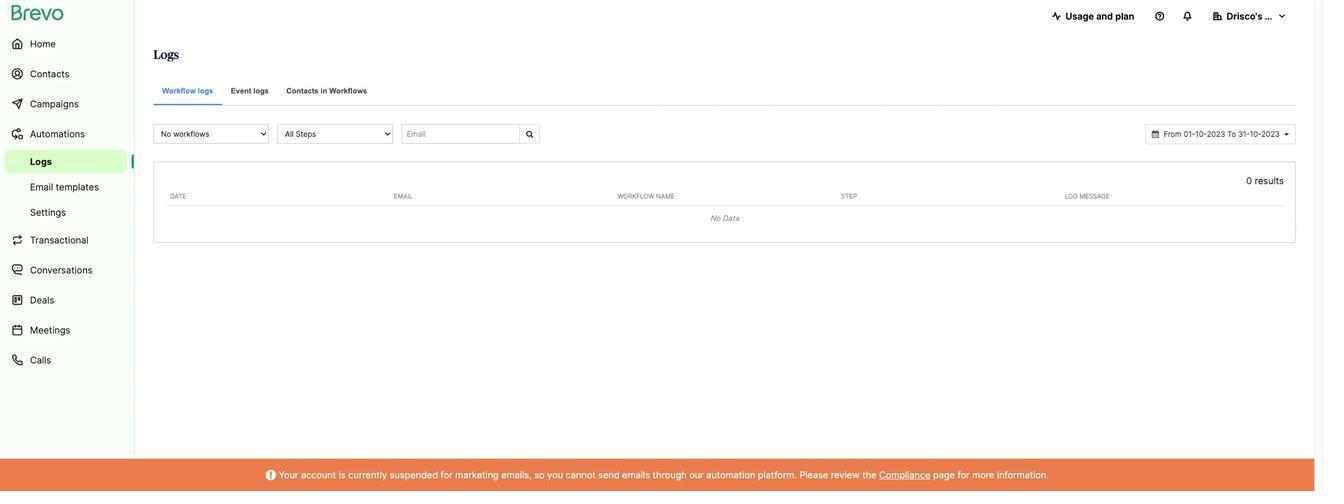 Task type: describe. For each thing, give the bounding box(es) containing it.
so
[[534, 469, 545, 481]]

more
[[973, 469, 995, 481]]

platform.
[[758, 469, 797, 481]]

drisco's
[[1227, 10, 1263, 22]]

step
[[842, 192, 857, 200]]

Email text field
[[402, 124, 520, 144]]

suspended
[[390, 469, 438, 481]]

compliance
[[880, 469, 931, 481]]

0 results
[[1247, 175, 1284, 186]]

event logs link
[[222, 79, 278, 106]]

currently
[[348, 469, 387, 481]]

0
[[1247, 175, 1253, 186]]

emails
[[622, 469, 650, 481]]

contacts for contacts in workflows
[[287, 87, 319, 95]]

1 vertical spatial logs
[[30, 156, 52, 167]]

message
[[1080, 192, 1110, 200]]

deals
[[30, 294, 54, 306]]

calendar image
[[1153, 130, 1160, 138]]

the
[[863, 469, 877, 481]]

in
[[321, 87, 327, 95]]

automations link
[[5, 120, 127, 148]]

compliance link
[[880, 469, 931, 481]]

home
[[30, 38, 56, 50]]

deals link
[[5, 286, 127, 314]]

contacts in workflows
[[287, 87, 367, 95]]

your
[[279, 469, 299, 481]]

transactional link
[[5, 226, 127, 254]]

usage and plan button
[[1043, 5, 1144, 28]]

settings link
[[5, 201, 127, 224]]

log
[[1065, 192, 1078, 200]]

workflow for workflow name
[[618, 192, 655, 200]]

drisco's drinks
[[1227, 10, 1294, 22]]

automations
[[30, 128, 85, 140]]

emails,
[[501, 469, 532, 481]]

is
[[339, 469, 346, 481]]

results
[[1255, 175, 1284, 186]]

workflow for workflow logs
[[162, 87, 196, 95]]

usage and plan
[[1066, 10, 1135, 22]]

our
[[690, 469, 704, 481]]

search image
[[526, 130, 533, 138]]

meetings link
[[5, 316, 127, 344]]

workflow name
[[618, 192, 675, 200]]

contacts link
[[5, 60, 127, 88]]

meetings
[[30, 324, 70, 336]]

email for email
[[394, 192, 413, 200]]

templates
[[56, 181, 99, 193]]

drinks
[[1265, 10, 1294, 22]]

email templates
[[30, 181, 99, 193]]

email for email templates
[[30, 181, 53, 193]]

1 for from the left
[[441, 469, 453, 481]]

event
[[231, 87, 251, 95]]



Task type: locate. For each thing, give the bounding box(es) containing it.
no data
[[711, 214, 739, 223]]

no
[[711, 214, 721, 223]]

plan
[[1116, 10, 1135, 22]]

date
[[170, 192, 186, 200]]

None text field
[[1162, 129, 1283, 139]]

log message
[[1065, 192, 1110, 200]]

contacts in workflows link
[[278, 79, 376, 106]]

2 logs from the left
[[253, 87, 269, 95]]

calls link
[[5, 346, 127, 374]]

logs for event logs
[[253, 87, 269, 95]]

information.
[[997, 469, 1049, 481]]

1 horizontal spatial logs
[[253, 87, 269, 95]]

1 horizontal spatial workflow
[[618, 192, 655, 200]]

data
[[723, 214, 739, 223]]

logs inside "event logs" link
[[253, 87, 269, 95]]

send
[[599, 469, 620, 481]]

settings
[[30, 207, 66, 218]]

contacts up campaigns
[[30, 68, 69, 80]]

workflow logs link
[[154, 79, 222, 105]]

1 vertical spatial contacts
[[287, 87, 319, 95]]

0 horizontal spatial contacts
[[30, 68, 69, 80]]

automation
[[707, 469, 756, 481]]

logs inside workflow logs link
[[198, 87, 213, 95]]

for left marketing
[[441, 469, 453, 481]]

0 vertical spatial workflow
[[162, 87, 196, 95]]

through
[[653, 469, 687, 481]]

logs for workflow logs
[[198, 87, 213, 95]]

logs up the workflow logs
[[154, 49, 179, 61]]

logs down the automations
[[30, 156, 52, 167]]

usage
[[1066, 10, 1094, 22]]

cannot
[[566, 469, 596, 481]]

contacts for contacts
[[30, 68, 69, 80]]

email
[[30, 181, 53, 193], [394, 192, 413, 200]]

marketing
[[455, 469, 499, 481]]

campaigns
[[30, 98, 79, 110]]

1 horizontal spatial logs
[[154, 49, 179, 61]]

0 vertical spatial logs
[[154, 49, 179, 61]]

home link
[[5, 30, 127, 58]]

0 horizontal spatial logs
[[30, 156, 52, 167]]

contacts
[[30, 68, 69, 80], [287, 87, 319, 95]]

for right page
[[958, 469, 970, 481]]

1 horizontal spatial for
[[958, 469, 970, 481]]

0 horizontal spatial logs
[[198, 87, 213, 95]]

conversations
[[30, 264, 93, 276]]

name
[[656, 192, 675, 200]]

0 horizontal spatial workflow
[[162, 87, 196, 95]]

please
[[800, 469, 829, 481]]

account
[[301, 469, 336, 481]]

0 horizontal spatial for
[[441, 469, 453, 481]]

exclamation circle image
[[266, 471, 276, 480]]

logs
[[198, 87, 213, 95], [253, 87, 269, 95]]

email templates link
[[5, 175, 127, 199]]

for
[[441, 469, 453, 481], [958, 469, 970, 481]]

2 for from the left
[[958, 469, 970, 481]]

you
[[547, 469, 563, 481]]

your account is currently suspended for marketing emails, so you cannot send emails through our automation platform. please review the compliance page for more information.
[[276, 469, 1049, 481]]

logs
[[154, 49, 179, 61], [30, 156, 52, 167]]

calls
[[30, 354, 51, 366]]

0 horizontal spatial email
[[30, 181, 53, 193]]

page
[[934, 469, 955, 481]]

logs right the event
[[253, 87, 269, 95]]

workflows
[[329, 87, 367, 95]]

and
[[1097, 10, 1113, 22]]

1 logs from the left
[[198, 87, 213, 95]]

1 vertical spatial workflow
[[618, 192, 655, 200]]

logs left the event
[[198, 87, 213, 95]]

review
[[831, 469, 860, 481]]

event logs
[[231, 87, 269, 95]]

drisco's drinks button
[[1204, 5, 1297, 28]]

0 vertical spatial contacts
[[30, 68, 69, 80]]

conversations link
[[5, 256, 127, 284]]

logs link
[[5, 150, 127, 173]]

campaigns link
[[5, 90, 127, 118]]

contacts left in
[[287, 87, 319, 95]]

1 horizontal spatial email
[[394, 192, 413, 200]]

workflow
[[162, 87, 196, 95], [618, 192, 655, 200]]

1 horizontal spatial contacts
[[287, 87, 319, 95]]

workflow logs
[[162, 87, 213, 95]]

transactional
[[30, 234, 89, 246]]



Task type: vqa. For each thing, say whether or not it's contained in the screenshot.
Current step
no



